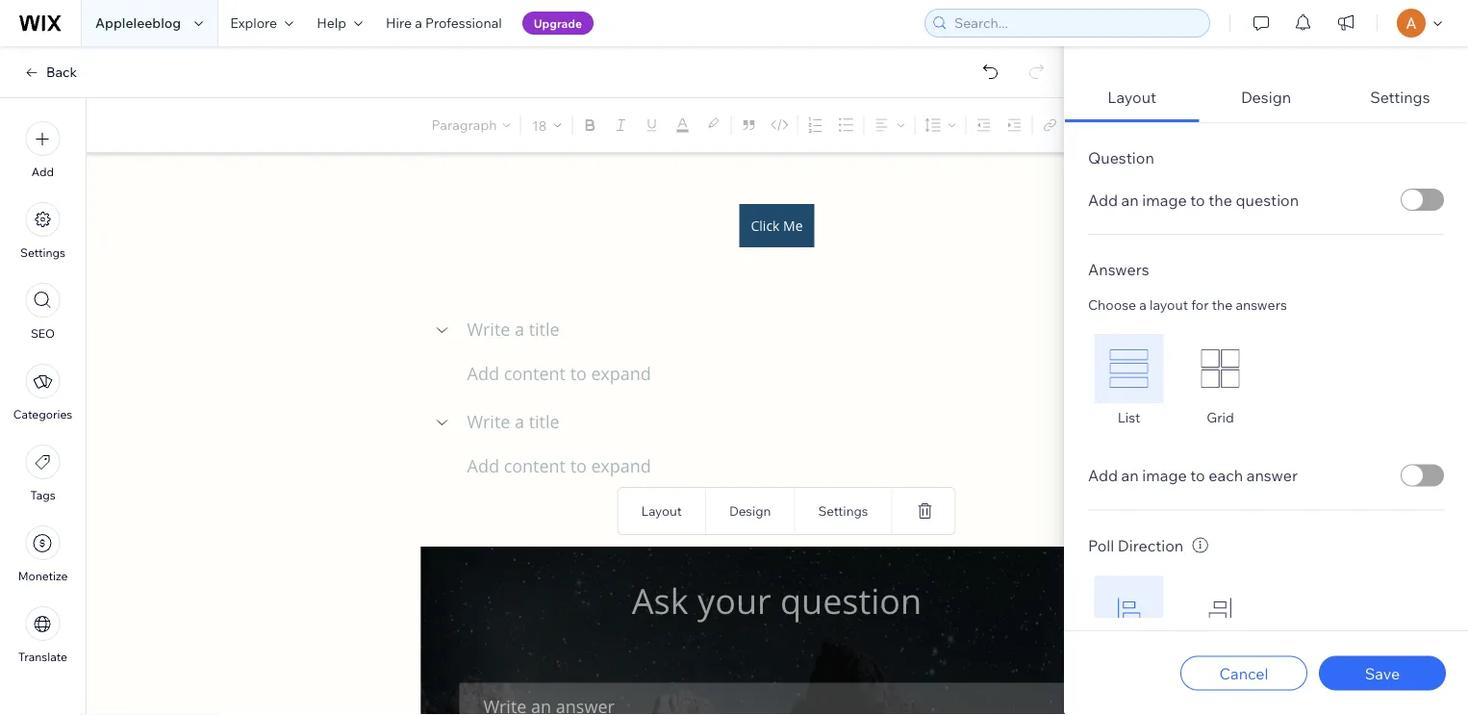Task type: describe. For each thing, give the bounding box(es) containing it.
settings button for leftmost "design" button
[[814, 498, 873, 524]]

1 vertical spatial layout
[[642, 503, 682, 519]]

settings inside menu
[[20, 245, 65, 260]]

help
[[317, 14, 347, 31]]

menu containing add
[[0, 110, 86, 676]]

design button inside the ricosmodal dialog
[[1200, 75, 1334, 122]]

image for each
[[1143, 466, 1187, 485]]

choose
[[1089, 296, 1137, 313]]

add an image to each answer button
[[1089, 466, 1298, 485]]

monetize
[[18, 569, 68, 583]]

a for professional
[[415, 14, 422, 31]]

image for the
[[1143, 190, 1187, 209]]

answers
[[1089, 260, 1150, 279]]

design inside the ricosmodal dialog
[[1242, 88, 1292, 107]]

question
[[1236, 190, 1300, 209]]

grid
[[1207, 409, 1235, 426]]

translate
[[18, 650, 67, 664]]

a for layout
[[1140, 296, 1147, 313]]

hire
[[386, 14, 412, 31]]

click me
[[751, 217, 803, 234]]

appleleeblog
[[95, 14, 181, 31]]

question
[[1089, 148, 1155, 167]]

0 horizontal spatial design
[[730, 503, 771, 519]]

help button
[[305, 0, 374, 46]]

add button
[[26, 121, 60, 179]]

layout button for "design" button within the the ricosmodal dialog
[[1066, 75, 1200, 122]]

click
[[751, 217, 780, 234]]

notes
[[1403, 116, 1440, 133]]

tags
[[30, 488, 55, 502]]

back button
[[23, 64, 77, 81]]

settings button for "design" button within the the ricosmodal dialog
[[1334, 75, 1468, 122]]

1 horizontal spatial settings
[[819, 503, 869, 519]]

list box containing list
[[1089, 334, 1445, 426]]

add for add
[[32, 165, 54, 179]]

the for to
[[1209, 190, 1233, 209]]

add an image to each answer
[[1089, 466, 1298, 485]]

the for for
[[1212, 296, 1233, 313]]

notes button
[[1368, 112, 1446, 138]]

save button
[[1320, 656, 1447, 691]]

2 list box from the top
[[1089, 576, 1445, 668]]

translate button
[[18, 606, 67, 664]]

categories
[[13, 407, 72, 422]]

1 vertical spatial settings button
[[20, 202, 65, 260]]

seo
[[31, 326, 55, 341]]

categories button
[[13, 364, 72, 422]]

monetize button
[[18, 526, 68, 583]]



Task type: locate. For each thing, give the bounding box(es) containing it.
0 vertical spatial layout button
[[1066, 75, 1200, 122]]

add for add an image to the question
[[1089, 190, 1118, 209]]

an down question
[[1122, 190, 1139, 209]]

1 image from the top
[[1143, 190, 1187, 209]]

1 vertical spatial add
[[1089, 190, 1118, 209]]

to left each
[[1191, 466, 1206, 485]]

a left layout
[[1140, 296, 1147, 313]]

each
[[1209, 466, 1244, 485]]

0 vertical spatial image
[[1143, 190, 1187, 209]]

0 horizontal spatial settings button
[[20, 202, 65, 260]]

0 vertical spatial a
[[415, 14, 422, 31]]

1 vertical spatial a
[[1140, 296, 1147, 313]]

to for the
[[1191, 190, 1206, 209]]

tab list containing layout
[[1066, 75, 1468, 668]]

0 horizontal spatial settings
[[20, 245, 65, 260]]

a
[[415, 14, 422, 31], [1140, 296, 1147, 313]]

1 horizontal spatial a
[[1140, 296, 1147, 313]]

1 vertical spatial design
[[730, 503, 771, 519]]

layout button
[[1066, 75, 1200, 122], [637, 498, 687, 524]]

2 poll from the top
[[1089, 536, 1115, 555]]

poll
[[1089, 26, 1121, 50], [1089, 536, 1115, 555]]

1 vertical spatial to
[[1191, 466, 1206, 485]]

layout inside the ricosmodal dialog
[[1108, 88, 1157, 107]]

add inside button
[[32, 165, 54, 179]]

professional
[[425, 14, 502, 31]]

to for each
[[1191, 466, 1206, 485]]

1 vertical spatial poll
[[1089, 536, 1115, 555]]

1 vertical spatial image
[[1143, 466, 1187, 485]]

layout tab panel
[[1066, 123, 1468, 668]]

seo button
[[26, 283, 60, 341]]

design button
[[1200, 75, 1334, 122], [725, 498, 776, 524]]

add for add an image to each answer
[[1089, 466, 1118, 485]]

settings inside the ricosmodal dialog
[[1371, 88, 1431, 107]]

choose a layout for the answers
[[1089, 296, 1288, 313]]

design
[[1242, 88, 1292, 107], [730, 503, 771, 519]]

an down list
[[1122, 466, 1139, 485]]

1 horizontal spatial layout
[[1108, 88, 1157, 107]]

0 vertical spatial poll
[[1089, 26, 1121, 50]]

the
[[1209, 190, 1233, 209], [1212, 296, 1233, 313]]

1 list box from the top
[[1089, 334, 1445, 426]]

2 an from the top
[[1122, 466, 1139, 485]]

0 vertical spatial layout
[[1108, 88, 1157, 107]]

back
[[46, 64, 77, 80]]

me
[[784, 217, 803, 234]]

the right for
[[1212, 296, 1233, 313]]

direction
[[1118, 536, 1184, 555]]

to left question
[[1191, 190, 1206, 209]]

0 horizontal spatial layout button
[[637, 498, 687, 524]]

ricosmodal dialog
[[1065, 0, 1469, 715]]

a inside tab panel
[[1140, 296, 1147, 313]]

poll direction
[[1089, 536, 1184, 555]]

1 an from the top
[[1122, 190, 1139, 209]]

save
[[1366, 664, 1401, 683]]

tags button
[[26, 445, 60, 502]]

0 vertical spatial add
[[32, 165, 54, 179]]

for
[[1192, 296, 1209, 313]]

poll inside layout tab panel
[[1089, 536, 1115, 555]]

1 vertical spatial layout button
[[637, 498, 687, 524]]

cancel
[[1220, 664, 1269, 683]]

2 vertical spatial settings
[[819, 503, 869, 519]]

1 horizontal spatial settings button
[[814, 498, 873, 524]]

0 vertical spatial to
[[1191, 190, 1206, 209]]

2 horizontal spatial settings
[[1371, 88, 1431, 107]]

add
[[32, 165, 54, 179], [1089, 190, 1118, 209], [1089, 466, 1118, 485]]

2 image from the top
[[1143, 466, 1187, 485]]

0 vertical spatial list box
[[1089, 334, 1445, 426]]

0 vertical spatial an
[[1122, 190, 1139, 209]]

Click Me text field
[[421, 76, 1133, 715]]

2 vertical spatial settings button
[[814, 498, 873, 524]]

poll for poll direction
[[1089, 536, 1115, 555]]

add an image to the question button
[[1089, 190, 1300, 209]]

click me button
[[740, 204, 815, 247]]

1 to from the top
[[1191, 190, 1206, 209]]

image left each
[[1143, 466, 1187, 485]]

1 vertical spatial design button
[[725, 498, 776, 524]]

a right hire
[[415, 14, 422, 31]]

0 vertical spatial design button
[[1200, 75, 1334, 122]]

1 vertical spatial the
[[1212, 296, 1233, 313]]

the left question
[[1209, 190, 1233, 209]]

0 vertical spatial settings
[[1371, 88, 1431, 107]]

add an image to the question
[[1089, 190, 1300, 209]]

2 vertical spatial add
[[1089, 466, 1118, 485]]

settings button
[[1334, 75, 1468, 122], [20, 202, 65, 260], [814, 498, 873, 524]]

hire a professional
[[386, 14, 502, 31]]

2 to from the top
[[1191, 466, 1206, 485]]

1 horizontal spatial layout button
[[1066, 75, 1200, 122]]

1 horizontal spatial design button
[[1200, 75, 1334, 122]]

an
[[1122, 190, 1139, 209], [1122, 466, 1139, 485]]

poll for poll
[[1089, 26, 1121, 50]]

1 poll from the top
[[1089, 26, 1121, 50]]

layout
[[1150, 296, 1189, 313]]

cancel button
[[1181, 656, 1308, 691]]

0 vertical spatial settings button
[[1334, 75, 1468, 122]]

upgrade button
[[522, 12, 594, 35]]

upgrade
[[534, 16, 582, 30]]

1 vertical spatial an
[[1122, 466, 1139, 485]]

settings
[[1371, 88, 1431, 107], [20, 245, 65, 260], [819, 503, 869, 519]]

list
[[1118, 409, 1141, 426]]

answer
[[1247, 466, 1298, 485]]

layout
[[1108, 88, 1157, 107], [642, 503, 682, 519]]

0 vertical spatial the
[[1209, 190, 1233, 209]]

an for add an image to each answer
[[1122, 466, 1139, 485]]

1 vertical spatial settings
[[20, 245, 65, 260]]

image
[[1143, 190, 1187, 209], [1143, 466, 1187, 485]]

Search... field
[[949, 10, 1204, 37]]

1 horizontal spatial design
[[1242, 88, 1292, 107]]

2 horizontal spatial settings button
[[1334, 75, 1468, 122]]

0 horizontal spatial a
[[415, 14, 422, 31]]

0 vertical spatial design
[[1242, 88, 1292, 107]]

menu
[[0, 110, 86, 676]]

image down question
[[1143, 190, 1187, 209]]

None text field
[[467, 362, 1133, 388], [467, 410, 1133, 436], [467, 362, 1133, 388], [467, 410, 1133, 436]]

hire a professional link
[[374, 0, 514, 46]]

1 vertical spatial list box
[[1089, 576, 1445, 668]]

None text field
[[467, 317, 1133, 343], [467, 454, 1133, 480], [467, 317, 1133, 343], [467, 454, 1133, 480]]

answers
[[1236, 296, 1288, 313]]

explore
[[230, 14, 277, 31]]

an for add an image to the question
[[1122, 190, 1139, 209]]

to
[[1191, 190, 1206, 209], [1191, 466, 1206, 485]]

list box
[[1089, 334, 1445, 426], [1089, 576, 1445, 668]]

0 horizontal spatial design button
[[725, 498, 776, 524]]

layout button for leftmost "design" button
[[637, 498, 687, 524]]

0 horizontal spatial layout
[[642, 503, 682, 519]]

tab list inside the ricosmodal dialog
[[1066, 75, 1468, 668]]

tab list
[[1066, 75, 1468, 668]]



Task type: vqa. For each thing, say whether or not it's contained in the screenshot.
RECEIVE
no



